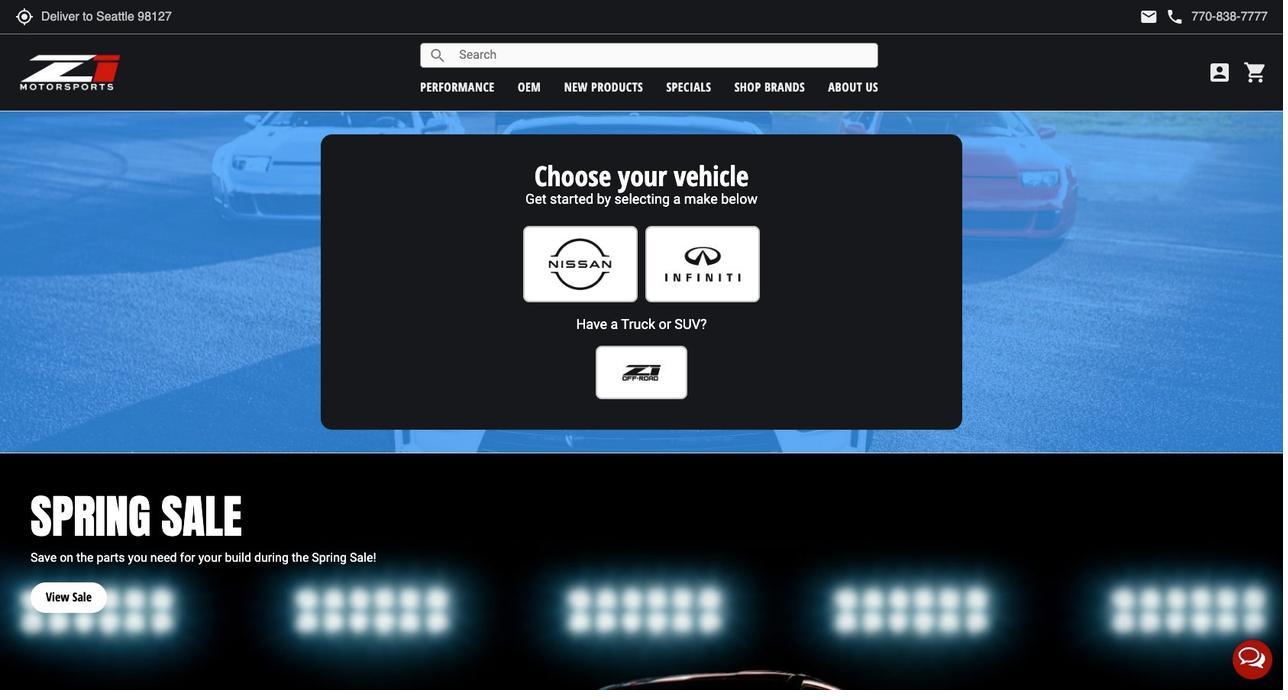 Task type: locate. For each thing, give the bounding box(es) containing it.
Search search field
[[447, 44, 878, 67]]

spring sale save on the parts you need for your build during the spring sale! image
[[0, 454, 1283, 691]]



Task type: vqa. For each thing, say whether or not it's contained in the screenshot.
"Z1 MOTORSPORTS LOGO"
yes



Task type: describe. For each thing, give the bounding box(es) containing it.
z1 motorsports logo image
[[19, 53, 122, 92]]

infinti logo image
[[655, 234, 751, 294]]

nissan logo image
[[532, 234, 629, 294]]



